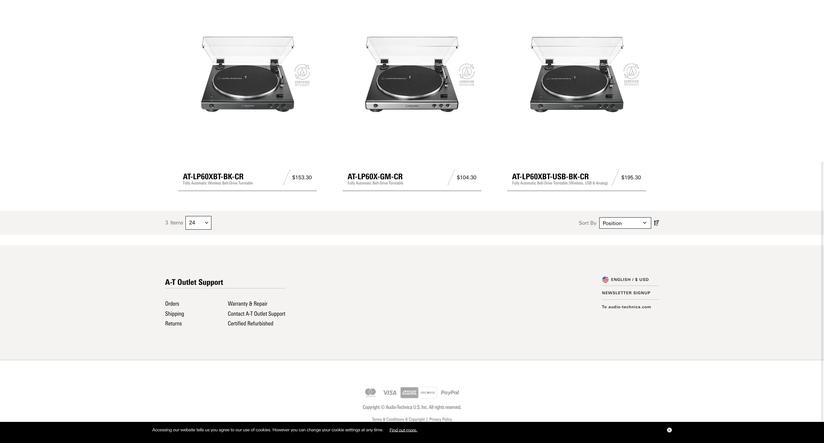 Task type: describe. For each thing, give the bounding box(es) containing it.
any
[[366, 428, 373, 433]]

at- for at-lp60xbt-usb-bk-cr
[[513, 172, 523, 181]]

returns
[[165, 320, 182, 328]]

audio-
[[386, 404, 397, 411]]

privacy policy
[[430, 417, 452, 423]]

rights
[[435, 404, 445, 411]]

drive inside "at-lp60x-gm-cr fully automatic belt-drive turntable"
[[380, 181, 388, 186]]

/
[[633, 278, 634, 282]]

turntable for at-lp60xbt-bk-cr
[[239, 181, 253, 186]]

3
[[165, 220, 168, 226]]

orders shipping returns
[[165, 300, 184, 328]]

at-lp60x-gm-cr fully automatic belt-drive turntable
[[348, 172, 404, 186]]

sort by
[[579, 220, 597, 226]]

cookies.
[[256, 428, 272, 433]]

turntable for at-lp60xbt-usb-bk-cr
[[554, 181, 568, 186]]

change
[[307, 428, 321, 433]]

usd
[[640, 278, 650, 282]]

divider line image for at-lp60xbt-bk-cr
[[281, 169, 293, 186]]

wireless
[[208, 181, 222, 186]]

newsletter signup link
[[603, 291, 651, 296]]

$195.30
[[622, 174, 642, 181]]

t inside 'warranty & repair contact a-t outlet support certified refurbished'
[[251, 310, 253, 318]]

& up find out more.
[[406, 417, 408, 423]]

$153.30
[[293, 174, 312, 181]]

carrat down image
[[205, 221, 209, 225]]

fully for at-lp60x-gm-cr
[[348, 181, 355, 186]]

find out more. link
[[385, 425, 423, 435]]

to
[[231, 428, 235, 433]]

at-lp60xbt-usb-bk-cr fully automatic belt-drive turntable (wireless, usb & analog)
[[513, 172, 609, 186]]

use
[[243, 428, 250, 433]]

warranty
[[228, 300, 248, 308]]

cr for bk-
[[235, 172, 244, 181]]

all
[[429, 404, 434, 411]]

1 vertical spatial copyright
[[409, 417, 425, 423]]

outlet inside 'warranty & repair contact a-t outlet support certified refurbished'
[[254, 310, 267, 318]]

terms & conditions & copyright link
[[372, 417, 425, 424]]

warranty & repair link
[[228, 300, 268, 308]]

orders
[[165, 300, 179, 308]]

gm-
[[380, 172, 394, 181]]

0 horizontal spatial outlet
[[178, 278, 197, 287]]

©
[[381, 404, 385, 411]]

out
[[399, 428, 406, 433]]

a- inside 'warranty & repair contact a-t outlet support certified refurbished'
[[246, 310, 251, 318]]

certified
[[228, 320, 246, 328]]

automatic for lp60x-
[[356, 181, 372, 186]]

1 our from the left
[[173, 428, 179, 433]]

american express image
[[401, 387, 419, 399]]

however
[[273, 428, 290, 433]]

audio-
[[609, 305, 623, 309]]

usb-
[[553, 172, 569, 181]]

privacy policy link
[[430, 417, 452, 424]]

policy
[[443, 417, 452, 423]]

cookie
[[332, 428, 344, 433]]

agree
[[219, 428, 230, 433]]

tells
[[197, 428, 204, 433]]

repair
[[254, 300, 268, 308]]

newsletter
[[603, 291, 633, 296]]

at lp60xbt usb bk cr image
[[513, 11, 642, 140]]

items
[[170, 220, 183, 226]]

usb
[[586, 181, 592, 186]]

accessing
[[152, 428, 172, 433]]

3 items
[[165, 220, 183, 226]]

returns link
[[165, 320, 182, 328]]

visa image
[[380, 387, 401, 400]]

privacy
[[430, 417, 442, 423]]

0 horizontal spatial a-
[[165, 278, 172, 287]]

at- for at-lp60xbt-bk-cr
[[183, 172, 193, 181]]

refurbished
[[248, 320, 274, 328]]

contact a-t outlet support link
[[228, 310, 286, 318]]

divider line image for at-lp60x-gm-cr
[[446, 169, 457, 186]]

warranty & repair contact a-t outlet support certified refurbished
[[228, 300, 286, 328]]

automatic for lp60xbt-
[[191, 181, 207, 186]]

signup
[[634, 291, 651, 296]]

analog)
[[597, 181, 609, 186]]

a-t outlet support
[[165, 278, 223, 287]]

to audio-technica.com
[[603, 305, 652, 309]]

find
[[390, 428, 398, 433]]



Task type: locate. For each thing, give the bounding box(es) containing it.
3 cr from the left
[[581, 172, 590, 181]]

belt- inside at-lp60xbt-bk-cr fully automatic wireless belt-drive turntable
[[222, 181, 230, 186]]

cr right wireless
[[235, 172, 244, 181]]

drive inside at-lp60xbt-bk-cr fully automatic wireless belt-drive turntable
[[230, 181, 238, 186]]

english  / $ usd
[[612, 278, 650, 282]]

2 horizontal spatial belt-
[[538, 181, 545, 186]]

0 horizontal spatial lp60xbt-
[[193, 172, 224, 181]]

drive
[[230, 181, 238, 186], [380, 181, 388, 186], [545, 181, 553, 186]]

terms
[[372, 417, 382, 423]]

0 horizontal spatial support
[[199, 278, 223, 287]]

0 vertical spatial support
[[199, 278, 223, 287]]

1 horizontal spatial automatic
[[356, 181, 372, 186]]

carrat down image
[[644, 221, 647, 225]]

belt- inside at-lp60xbt-usb-bk-cr fully automatic belt-drive turntable (wireless, usb & analog)
[[538, 181, 545, 186]]

1 horizontal spatial our
[[236, 428, 242, 433]]

1 divider line image from the left
[[281, 169, 293, 186]]

belt- for at-lp60xbt-bk-cr
[[222, 181, 230, 186]]

t up certified refurbished link
[[251, 310, 253, 318]]

1 lp60xbt- from the left
[[193, 172, 224, 181]]

& right usb
[[593, 181, 596, 186]]

1 horizontal spatial support
[[269, 310, 286, 318]]

belt- for at-lp60xbt-usb-bk-cr
[[538, 181, 545, 186]]

3 at- from the left
[[513, 172, 523, 181]]

0 horizontal spatial automatic
[[191, 181, 207, 186]]

lp60xbt-
[[193, 172, 224, 181], [523, 172, 553, 181]]

0 horizontal spatial belt-
[[222, 181, 230, 186]]

0 horizontal spatial t
[[172, 278, 176, 287]]

support inside 'warranty & repair contact a-t outlet support certified refurbished'
[[269, 310, 286, 318]]

2 you from the left
[[291, 428, 298, 433]]

bk- left usb
[[569, 172, 581, 181]]

1 horizontal spatial bk-
[[569, 172, 581, 181]]

turntable left (wireless,
[[554, 181, 568, 186]]

3 divider line image from the left
[[611, 169, 622, 186]]

0 vertical spatial t
[[172, 278, 176, 287]]

t up orders
[[172, 278, 176, 287]]

cr inside at-lp60xbt-usb-bk-cr fully automatic belt-drive turntable (wireless, usb & analog)
[[581, 172, 590, 181]]

1 horizontal spatial at-
[[348, 172, 358, 181]]

1 cr from the left
[[235, 172, 244, 181]]

1 belt- from the left
[[222, 181, 230, 186]]

turntable
[[239, 181, 253, 186], [389, 181, 404, 186], [554, 181, 568, 186]]

0 horizontal spatial bk-
[[224, 172, 235, 181]]

$104.30
[[457, 174, 477, 181]]

& left repair
[[249, 300, 253, 308]]

automatic inside "at-lp60x-gm-cr fully automatic belt-drive turntable"
[[356, 181, 372, 186]]

to audio-technica.com link
[[603, 305, 652, 309]]

cross image
[[668, 429, 671, 432]]

2 lp60xbt- from the left
[[523, 172, 553, 181]]

1 horizontal spatial t
[[251, 310, 253, 318]]

1 vertical spatial t
[[251, 310, 253, 318]]

belt- inside "at-lp60x-gm-cr fully automatic belt-drive turntable"
[[373, 181, 380, 186]]

mastercard image
[[361, 387, 380, 399]]

shipping
[[165, 310, 184, 318]]

can
[[299, 428, 306, 433]]

lp60xbt- inside at-lp60xbt-bk-cr fully automatic wireless belt-drive turntable
[[193, 172, 224, 181]]

newsletter signup
[[603, 291, 651, 296]]

certified refurbished link
[[228, 320, 274, 328]]

2 fully from the left
[[348, 181, 355, 186]]

fully inside at-lp60xbt-usb-bk-cr fully automatic belt-drive turntable (wireless, usb & analog)
[[513, 181, 520, 186]]

find out more.
[[390, 428, 418, 433]]

2 belt- from the left
[[373, 181, 380, 186]]

automatic inside at-lp60xbt-bk-cr fully automatic wireless belt-drive turntable
[[191, 181, 207, 186]]

2 our from the left
[[236, 428, 242, 433]]

2 horizontal spatial automatic
[[521, 181, 537, 186]]

0 horizontal spatial drive
[[230, 181, 238, 186]]

us
[[205, 428, 210, 433]]

1 horizontal spatial lp60xbt-
[[523, 172, 553, 181]]

copyright © audio-technica u.s, inc. all rights reserved.
[[363, 404, 462, 411]]

2 horizontal spatial cr
[[581, 172, 590, 181]]

turntable inside at-lp60xbt-usb-bk-cr fully automatic belt-drive turntable (wireless, usb & analog)
[[554, 181, 568, 186]]

1 horizontal spatial drive
[[380, 181, 388, 186]]

technica.com
[[623, 305, 652, 309]]

by
[[591, 220, 597, 226]]

& right terms
[[383, 417, 386, 423]]

drive for at-lp60xbt-bk-cr
[[230, 181, 238, 186]]

accessing our website tells us you agree to our use of cookies. however you can change your cookie settings at any time.
[[152, 428, 385, 433]]

0 horizontal spatial you
[[211, 428, 218, 433]]

3 belt- from the left
[[538, 181, 545, 186]]

& inside at-lp60xbt-usb-bk-cr fully automatic belt-drive turntable (wireless, usb & analog)
[[593, 181, 596, 186]]

inc.
[[422, 404, 428, 411]]

more.
[[407, 428, 418, 433]]

bk-
[[224, 172, 235, 181], [569, 172, 581, 181]]

1 horizontal spatial outlet
[[254, 310, 267, 318]]

you right us on the left bottom of the page
[[211, 428, 218, 433]]

0 horizontal spatial our
[[173, 428, 179, 433]]

at-
[[183, 172, 193, 181], [348, 172, 358, 181], [513, 172, 523, 181]]

1 bk- from the left
[[224, 172, 235, 181]]

2 cr from the left
[[394, 172, 403, 181]]

a- down warranty & repair "link"
[[246, 310, 251, 318]]

outlet
[[178, 278, 197, 287], [254, 310, 267, 318]]

cr inside "at-lp60x-gm-cr fully automatic belt-drive turntable"
[[394, 172, 403, 181]]

english
[[612, 278, 632, 282]]

1 horizontal spatial fully
[[348, 181, 355, 186]]

belt- left gm-
[[373, 181, 380, 186]]

lp60x-
[[358, 172, 380, 181]]

automatic
[[191, 181, 207, 186], [356, 181, 372, 186], [521, 181, 537, 186]]

cr for gm-
[[394, 172, 403, 181]]

you
[[211, 428, 218, 433], [291, 428, 298, 433]]

1 horizontal spatial a-
[[246, 310, 251, 318]]

paypal image
[[438, 385, 463, 401]]

2 automatic from the left
[[356, 181, 372, 186]]

3 turntable from the left
[[554, 181, 568, 186]]

copyright up the more.
[[409, 417, 425, 423]]

our right "to"
[[236, 428, 242, 433]]

contact
[[228, 310, 245, 318]]

0 horizontal spatial copyright
[[363, 404, 380, 411]]

2 horizontal spatial fully
[[513, 181, 520, 186]]

automatic inside at-lp60xbt-usb-bk-cr fully automatic belt-drive turntable (wireless, usb & analog)
[[521, 181, 537, 186]]

technica
[[397, 404, 413, 411]]

turntable right wireless
[[239, 181, 253, 186]]

2 drive from the left
[[380, 181, 388, 186]]

divider line image for at-lp60xbt-usb-bk-cr
[[611, 169, 622, 186]]

at
[[362, 428, 365, 433]]

a-t outlet support heading
[[165, 278, 223, 287]]

our
[[173, 428, 179, 433], [236, 428, 242, 433]]

&
[[593, 181, 596, 186], [249, 300, 253, 308], [383, 417, 386, 423], [406, 417, 408, 423]]

website
[[181, 428, 195, 433]]

shipping link
[[165, 310, 184, 318]]

fully inside "at-lp60x-gm-cr fully automatic belt-drive turntable"
[[348, 181, 355, 186]]

1 horizontal spatial you
[[291, 428, 298, 433]]

outlet up orders
[[178, 278, 197, 287]]

bk- inside at-lp60xbt-usb-bk-cr fully automatic belt-drive turntable (wireless, usb & analog)
[[569, 172, 581, 181]]

3 drive from the left
[[545, 181, 553, 186]]

cr
[[235, 172, 244, 181], [394, 172, 403, 181], [581, 172, 590, 181]]

1 at- from the left
[[183, 172, 193, 181]]

1 drive from the left
[[230, 181, 238, 186]]

0 horizontal spatial cr
[[235, 172, 244, 181]]

a-
[[165, 278, 172, 287], [246, 310, 251, 318]]

1 horizontal spatial copyright
[[409, 417, 425, 423]]

outlet down repair
[[254, 310, 267, 318]]

our left website
[[173, 428, 179, 433]]

at-lp60xbt-bk-cr fully automatic wireless belt-drive turntable
[[183, 172, 253, 186]]

0 horizontal spatial divider line image
[[281, 169, 293, 186]]

bk- right wireless
[[224, 172, 235, 181]]

0 vertical spatial a-
[[165, 278, 172, 287]]

belt-
[[222, 181, 230, 186], [373, 181, 380, 186], [538, 181, 545, 186]]

support
[[199, 278, 223, 287], [269, 310, 286, 318]]

$
[[636, 278, 639, 282]]

2 horizontal spatial drive
[[545, 181, 553, 186]]

t
[[172, 278, 176, 287], [251, 310, 253, 318]]

1 horizontal spatial turntable
[[389, 181, 404, 186]]

1 horizontal spatial cr
[[394, 172, 403, 181]]

cr inside at-lp60xbt-bk-cr fully automatic wireless belt-drive turntable
[[235, 172, 244, 181]]

2 horizontal spatial divider line image
[[611, 169, 622, 186]]

& inside 'warranty & repair contact a-t outlet support certified refurbished'
[[249, 300, 253, 308]]

turntable inside "at-lp60x-gm-cr fully automatic belt-drive turntable"
[[389, 181, 404, 186]]

reserved.
[[446, 404, 462, 411]]

time.
[[374, 428, 384, 433]]

fully for at-lp60xbt-bk-cr
[[183, 181, 190, 186]]

a- up orders link
[[165, 278, 172, 287]]

cr left "analog)" in the right of the page
[[581, 172, 590, 181]]

at lp60x gm cr image
[[348, 11, 477, 140]]

lp60xbt- for usb-
[[523, 172, 553, 181]]

0 horizontal spatial at-
[[183, 172, 193, 181]]

0 vertical spatial copyright
[[363, 404, 380, 411]]

at- inside at-lp60xbt-bk-cr fully automatic wireless belt-drive turntable
[[183, 172, 193, 181]]

drive inside at-lp60xbt-usb-bk-cr fully automatic belt-drive turntable (wireless, usb & analog)
[[545, 181, 553, 186]]

0 horizontal spatial turntable
[[239, 181, 253, 186]]

terms & conditions & copyright
[[372, 417, 425, 423]]

2 bk- from the left
[[569, 172, 581, 181]]

you left can
[[291, 428, 298, 433]]

1 horizontal spatial divider line image
[[446, 169, 457, 186]]

lp60xbt- for bk-
[[193, 172, 224, 181]]

at lp60xbt bk cr image
[[183, 11, 312, 140]]

at- inside "at-lp60x-gm-cr fully automatic belt-drive turntable"
[[348, 172, 358, 181]]

3 fully from the left
[[513, 181, 520, 186]]

conditions
[[387, 417, 405, 423]]

2 turntable from the left
[[389, 181, 404, 186]]

discover image
[[419, 387, 438, 399]]

2 at- from the left
[[348, 172, 358, 181]]

lp60xbt- inside at-lp60xbt-usb-bk-cr fully automatic belt-drive turntable (wireless, usb & analog)
[[523, 172, 553, 181]]

your
[[322, 428, 331, 433]]

0 vertical spatial outlet
[[178, 278, 197, 287]]

3 automatic from the left
[[521, 181, 537, 186]]

0 horizontal spatial fully
[[183, 181, 190, 186]]

copyright left the ©
[[363, 404, 380, 411]]

u.s,
[[414, 404, 421, 411]]

1 turntable from the left
[[239, 181, 253, 186]]

turntable inside at-lp60xbt-bk-cr fully automatic wireless belt-drive turntable
[[239, 181, 253, 186]]

fully
[[183, 181, 190, 186], [348, 181, 355, 186], [513, 181, 520, 186]]

bk- inside at-lp60xbt-bk-cr fully automatic wireless belt-drive turntable
[[224, 172, 235, 181]]

orders link
[[165, 300, 179, 308]]

1 vertical spatial outlet
[[254, 310, 267, 318]]

2 horizontal spatial at-
[[513, 172, 523, 181]]

cr right lp60x- on the left top of page
[[394, 172, 403, 181]]

of
[[251, 428, 255, 433]]

at- inside at-lp60xbt-usb-bk-cr fully automatic belt-drive turntable (wireless, usb & analog)
[[513, 172, 523, 181]]

drive for at-lp60xbt-usb-bk-cr
[[545, 181, 553, 186]]

to
[[603, 305, 608, 309]]

turntable right lp60x- on the left top of page
[[389, 181, 404, 186]]

divider line image
[[281, 169, 293, 186], [446, 169, 457, 186], [611, 169, 622, 186]]

copyright
[[363, 404, 380, 411], [409, 417, 425, 423]]

2 divider line image from the left
[[446, 169, 457, 186]]

at- for at-lp60x-gm-cr
[[348, 172, 358, 181]]

sort
[[579, 220, 589, 226]]

set descending direction image
[[654, 219, 660, 227]]

settings
[[346, 428, 361, 433]]

fully inside at-lp60xbt-bk-cr fully automatic wireless belt-drive turntable
[[183, 181, 190, 186]]

belt- left usb-
[[538, 181, 545, 186]]

1 vertical spatial support
[[269, 310, 286, 318]]

1 horizontal spatial belt-
[[373, 181, 380, 186]]

1 automatic from the left
[[191, 181, 207, 186]]

2 horizontal spatial turntable
[[554, 181, 568, 186]]

(wireless,
[[569, 181, 585, 186]]

belt- right wireless
[[222, 181, 230, 186]]

1 vertical spatial a-
[[246, 310, 251, 318]]

1 fully from the left
[[183, 181, 190, 186]]

1 you from the left
[[211, 428, 218, 433]]



Task type: vqa. For each thing, say whether or not it's contained in the screenshot.


